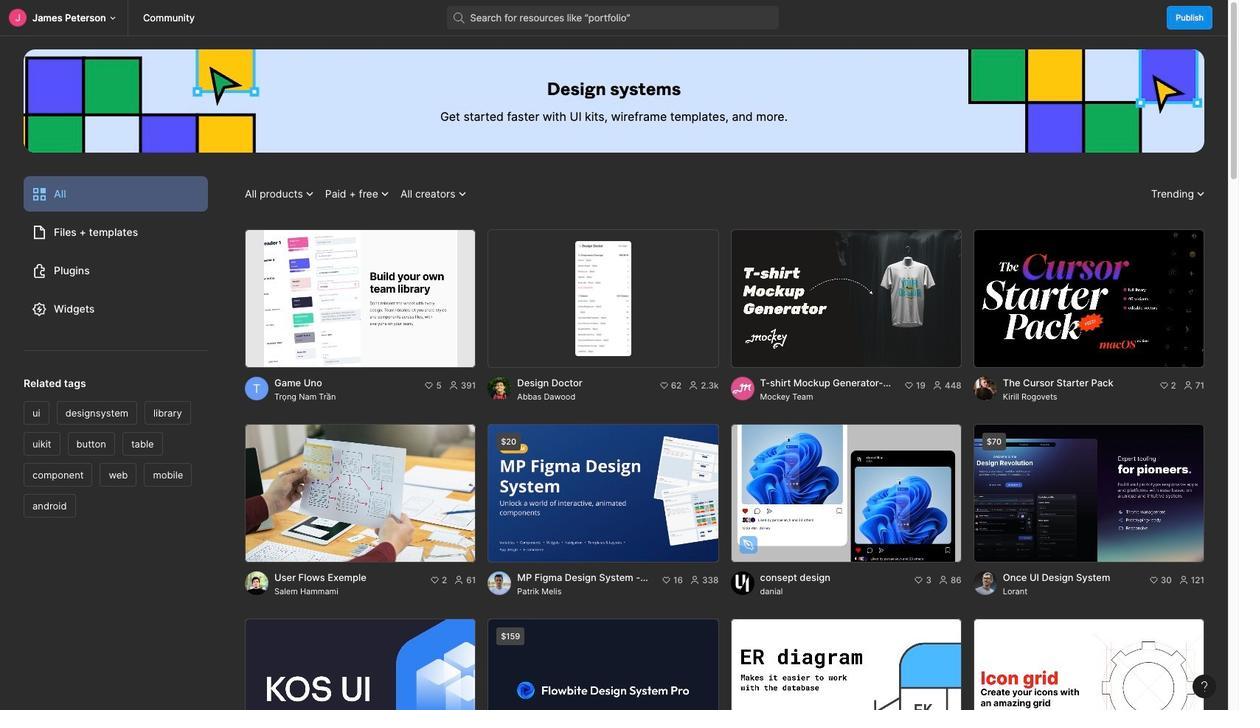 Task type: locate. For each thing, give the bounding box(es) containing it.
Search for resources like "portfolio" text field
[[470, 9, 767, 27]]

er diagram image
[[731, 619, 962, 711]]

search large 32 image
[[447, 6, 470, 30]]

help image
[[1202, 682, 1208, 692]]

mp figma design system - premium image
[[488, 424, 719, 563]]

kos ui. сross-platform design system for products based on the kasperskyos platform image
[[245, 619, 476, 711]]

once ui design system image
[[974, 424, 1205, 563]]

icon grid image
[[974, 619, 1205, 711]]



Task type: describe. For each thing, give the bounding box(es) containing it.
the cursor starter pack image
[[974, 230, 1205, 368]]

t-shirt mockup generator- mockey.ai image
[[731, 230, 962, 368]]

design doctor image
[[500, 241, 707, 356]]

user flows exemple image
[[245, 424, 476, 563]]

flowbite design system pro image
[[488, 619, 719, 711]]

consept design image
[[731, 424, 962, 563]]

game uno image
[[245, 230, 476, 368]]



Task type: vqa. For each thing, say whether or not it's contained in the screenshot.
Game Uno IMAGE at the left
yes



